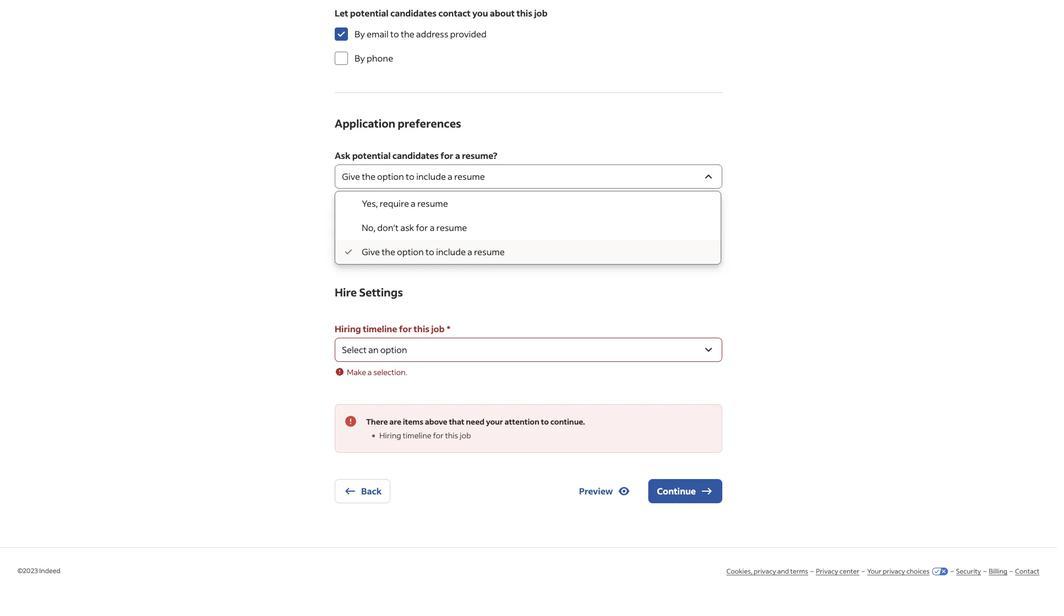 Task type: locate. For each thing, give the bounding box(es) containing it.
0 vertical spatial by
[[355, 29, 365, 40]]

option
[[377, 171, 404, 183], [397, 247, 424, 258]]

resume down the encouraged
[[474, 247, 505, 258]]

the up yes,
[[362, 171, 376, 183]]

give the option to include a resume inside option
[[362, 247, 505, 258]]

a left resume? in the top of the page
[[455, 150, 460, 162]]

to inside give the option to include a resume dropdown button
[[406, 171, 415, 183]]

cookies, privacy and terms link
[[727, 568, 809, 576]]

this down that
[[445, 431, 458, 441]]

2 vertical spatial the
[[382, 247, 395, 258]]

1 vertical spatial give the option to include a resume
[[362, 247, 505, 258]]

1 vertical spatial this
[[414, 324, 430, 335]]

5 – from the left
[[1010, 568, 1013, 576]]

give the option to include a resume button
[[335, 165, 723, 189]]

a inside dropdown button
[[448, 171, 453, 183]]

make a selection.
[[347, 368, 408, 378]]

a down ask potential candidates for a resume?
[[448, 171, 453, 183]]

2 horizontal spatial this
[[517, 8, 533, 19]]

the inside dropdown button
[[362, 171, 376, 183]]

above
[[425, 418, 448, 427]]

timeline down items
[[403, 431, 432, 441]]

option down ask
[[397, 247, 424, 258]]

2 vertical spatial job
[[460, 431, 471, 441]]

give the option to include a resume
[[342, 171, 485, 183], [362, 247, 505, 258]]

contact link
[[1016, 568, 1040, 576]]

billing link
[[989, 568, 1008, 576]]

0 horizontal spatial privacy
[[754, 568, 776, 576]]

privacy for choices
[[883, 568, 906, 576]]

your
[[868, 568, 882, 576]]

1 vertical spatial are
[[390, 418, 402, 427]]

email
[[367, 29, 389, 40]]

0 vertical spatial this
[[517, 8, 533, 19]]

resume down resume? in the top of the page
[[454, 171, 485, 183]]

give inside give the option to include a resume dropdown button
[[342, 171, 360, 183]]

– left "your"
[[862, 568, 865, 576]]

give down no,
[[362, 247, 380, 258]]

your privacy choices link
[[868, 568, 930, 576]]

2 by from the top
[[355, 53, 365, 64]]

2 privacy from the left
[[883, 568, 906, 576]]

job inside there are items above that need your attention to continue. hiring timeline for this job
[[460, 431, 471, 441]]

to
[[391, 29, 399, 40], [406, 171, 415, 183], [540, 213, 548, 224], [426, 247, 435, 258], [541, 418, 549, 427]]

job down that
[[460, 431, 471, 441]]

0 vertical spatial give the option to include a resume
[[342, 171, 485, 183]]

candidates down preferences
[[393, 150, 439, 162]]

1 horizontal spatial timeline
[[403, 431, 432, 441]]

0 vertical spatial hiring
[[335, 324, 361, 335]]

privacy
[[816, 568, 839, 576]]

the left address at the top left of the page
[[401, 29, 415, 40]]

this
[[517, 8, 533, 19], [414, 324, 430, 335], [445, 431, 458, 441]]

for right ask
[[416, 223, 428, 234]]

billing
[[989, 568, 1008, 576]]

2 horizontal spatial job
[[534, 8, 548, 19]]

1 vertical spatial option
[[397, 247, 424, 258]]

center
[[840, 568, 860, 576]]

1 horizontal spatial are
[[474, 213, 487, 224]]

1 vertical spatial the
[[362, 171, 376, 183]]

the down don't
[[382, 247, 395, 258]]

by left phone
[[355, 53, 365, 64]]

are
[[474, 213, 487, 224], [390, 418, 402, 427]]

provided
[[450, 29, 487, 40]]

ask
[[401, 223, 414, 234]]

0 horizontal spatial job
[[431, 324, 445, 335]]

give
[[342, 171, 360, 183], [362, 247, 380, 258]]

there are items above that need your attention to continue. hiring timeline for this job
[[366, 418, 585, 441]]

to down no, don't ask for a resume
[[426, 247, 435, 258]]

resume?
[[462, 150, 498, 162]]

include down ask potential candidates for a resume?
[[416, 171, 446, 183]]

– left security
[[951, 568, 954, 576]]

1 privacy from the left
[[754, 568, 776, 576]]

– right billing 'link'
[[1010, 568, 1013, 576]]

1 horizontal spatial hiring
[[380, 431, 401, 441]]

1 vertical spatial give
[[362, 247, 380, 258]]

continue.
[[551, 418, 585, 427]]

terms
[[791, 568, 809, 576]]

0 vertical spatial include
[[416, 171, 446, 183]]

0 vertical spatial potential
[[350, 8, 389, 19]]

include
[[416, 171, 446, 183], [436, 247, 466, 258]]

2 vertical spatial this
[[445, 431, 458, 441]]

are right record
[[474, 213, 487, 224]]

1 vertical spatial by
[[355, 53, 365, 64]]

0 vertical spatial job
[[534, 8, 548, 19]]

1 horizontal spatial job
[[460, 431, 471, 441]]

address
[[416, 29, 449, 40]]

for inside list box
[[416, 223, 428, 234]]

1 vertical spatial candidates
[[393, 150, 439, 162]]

job right 'about'
[[534, 8, 548, 19]]

None checkbox
[[335, 52, 348, 65]]

0 horizontal spatial are
[[390, 418, 402, 427]]

1 horizontal spatial the
[[382, 247, 395, 258]]

security – billing – contact
[[957, 568, 1040, 576]]

0 vertical spatial candidates
[[390, 8, 437, 19]]

resume up criminal
[[418, 198, 448, 210]]

choices
[[907, 568, 930, 576]]

a down people with a criminal record are encouraged to apply
[[468, 247, 472, 258]]

a
[[455, 150, 460, 162], [448, 171, 453, 183], [411, 198, 416, 210], [404, 213, 409, 224], [430, 223, 435, 234], [468, 247, 472, 258], [368, 368, 372, 378]]

preferences
[[398, 117, 461, 131]]

the inside option
[[382, 247, 395, 258]]

0 vertical spatial timeline
[[363, 324, 397, 335]]

to left continue.
[[541, 418, 549, 427]]

©2023
[[18, 567, 38, 576]]

security link
[[957, 568, 982, 576]]

1 vertical spatial potential
[[352, 150, 391, 162]]

privacy center link
[[816, 568, 860, 576]]

hiring
[[335, 324, 361, 335], [380, 431, 401, 441]]

the
[[401, 29, 415, 40], [362, 171, 376, 183], [382, 247, 395, 258]]

back button
[[335, 480, 391, 504]]

give the option to include a resume down ask potential candidates for a resume?
[[342, 171, 485, 183]]

continue
[[657, 486, 696, 498]]

for
[[441, 150, 454, 162], [416, 223, 428, 234], [399, 324, 412, 335], [433, 431, 444, 441]]

by phone
[[355, 53, 393, 64]]

potential for let
[[350, 8, 389, 19]]

1 vertical spatial timeline
[[403, 431, 432, 441]]

None checkbox
[[335, 28, 348, 41]]

timeline
[[363, 324, 397, 335], [403, 431, 432, 441]]

potential right ask
[[352, 150, 391, 162]]

about
[[490, 8, 515, 19]]

privacy
[[754, 568, 776, 576], [883, 568, 906, 576]]

ask
[[335, 150, 351, 162]]

timeline down settings
[[363, 324, 397, 335]]

job left *
[[431, 324, 445, 335]]

1 vertical spatial include
[[436, 247, 466, 258]]

cookies, privacy and terms – privacy center –
[[727, 568, 865, 576]]

– left the billing
[[984, 568, 987, 576]]

error image
[[335, 368, 345, 378]]

1 vertical spatial job
[[431, 324, 445, 335]]

for down above at the bottom left of the page
[[433, 431, 444, 441]]

0 horizontal spatial the
[[362, 171, 376, 183]]

option up "require"
[[377, 171, 404, 183]]

0 horizontal spatial give
[[342, 171, 360, 183]]

privacy left and
[[754, 568, 776, 576]]

this right 'about'
[[517, 8, 533, 19]]

are left items
[[390, 418, 402, 427]]

resume inside dropdown button
[[454, 171, 485, 183]]

– right terms
[[811, 568, 814, 576]]

1 horizontal spatial give
[[362, 247, 380, 258]]

give the option to include a resume down no, don't ask for a resume
[[362, 247, 505, 258]]

ask potential candidates for a resume?
[[335, 150, 498, 162]]

by
[[355, 29, 365, 40], [355, 53, 365, 64]]

give down ask
[[342, 171, 360, 183]]

hiring down hire
[[335, 324, 361, 335]]

3 – from the left
[[951, 568, 954, 576]]

phone
[[367, 53, 393, 64]]

this left *
[[414, 324, 430, 335]]

no,
[[362, 223, 376, 234]]

resume
[[454, 171, 485, 183], [418, 198, 448, 210], [437, 223, 467, 234], [474, 247, 505, 258]]

1 horizontal spatial privacy
[[883, 568, 906, 576]]

require
[[380, 198, 409, 210]]

include down record
[[436, 247, 466, 258]]

hiring down there
[[380, 431, 401, 441]]

by left email
[[355, 29, 365, 40]]

let potential candidates contact you about this job
[[335, 8, 548, 19]]

attention
[[505, 418, 540, 427]]

job
[[534, 8, 548, 19], [431, 324, 445, 335], [460, 431, 471, 441]]

you
[[473, 8, 488, 19]]

–
[[811, 568, 814, 576], [862, 568, 865, 576], [951, 568, 954, 576], [984, 568, 987, 576], [1010, 568, 1013, 576]]

potential
[[350, 8, 389, 19], [352, 150, 391, 162]]

privacy right "your"
[[883, 568, 906, 576]]

1 horizontal spatial this
[[445, 431, 458, 441]]

candidates
[[390, 8, 437, 19], [393, 150, 439, 162]]

group
[[335, 405, 723, 454]]

1 vertical spatial hiring
[[380, 431, 401, 441]]

0 vertical spatial give
[[342, 171, 360, 183]]

candidates up the by email to the address provided
[[390, 8, 437, 19]]

potential up email
[[350, 8, 389, 19]]

0 horizontal spatial this
[[414, 324, 430, 335]]

to down ask potential candidates for a resume?
[[406, 171, 415, 183]]

0 vertical spatial option
[[377, 171, 404, 183]]

hiring inside there are items above that need your attention to continue. hiring timeline for this job
[[380, 431, 401, 441]]

to right email
[[391, 29, 399, 40]]

by email to the address provided
[[355, 29, 487, 40]]

yes, require a resume
[[362, 198, 448, 210]]

let
[[335, 8, 348, 19]]

0 vertical spatial the
[[401, 29, 415, 40]]

for left resume? in the top of the page
[[441, 150, 454, 162]]

1 by from the top
[[355, 29, 365, 40]]



Task type: describe. For each thing, give the bounding box(es) containing it.
preview button
[[571, 480, 640, 504]]

resume inside option
[[474, 247, 505, 258]]

your privacy choices
[[868, 568, 930, 576]]

people
[[355, 213, 383, 224]]

need
[[466, 418, 485, 427]]

people with a criminal record are encouraged to apply
[[355, 213, 572, 224]]

option inside option
[[397, 247, 424, 258]]

timeline inside there are items above that need your attention to continue. hiring timeline for this job
[[403, 431, 432, 441]]

a right the with on the left
[[404, 213, 409, 224]]

resume right ask
[[437, 223, 467, 234]]

criminal
[[411, 213, 443, 224]]

contact
[[439, 8, 471, 19]]

don't
[[377, 223, 399, 234]]

option inside dropdown button
[[377, 171, 404, 183]]

group containing there are items above that need your attention to continue.
[[335, 405, 723, 454]]

a right ask
[[430, 223, 435, 234]]

your
[[486, 418, 503, 427]]

back
[[361, 486, 382, 498]]

give inside give the option to include a resume option
[[362, 247, 380, 258]]

0 horizontal spatial hiring
[[335, 324, 361, 335]]

that
[[449, 418, 465, 427]]

include inside option
[[436, 247, 466, 258]]

for inside there are items above that need your attention to continue. hiring timeline for this job
[[433, 431, 444, 441]]

application preferences
[[335, 117, 461, 131]]

to inside there are items above that need your attention to continue. hiring timeline for this job
[[541, 418, 549, 427]]

record
[[445, 213, 472, 224]]

apply
[[550, 213, 572, 224]]

no, don't ask for a resume
[[362, 223, 467, 234]]

*
[[447, 324, 451, 335]]

candidates for contact
[[390, 8, 437, 19]]

potential for ask
[[352, 150, 391, 162]]

hire settings
[[335, 286, 403, 300]]

privacy for and
[[754, 568, 776, 576]]

to inside give the option to include a resume option
[[426, 247, 435, 258]]

security
[[957, 568, 982, 576]]

©2023 indeed
[[18, 567, 60, 576]]

continue button
[[649, 480, 723, 504]]

items
[[403, 418, 424, 427]]

hire
[[335, 286, 357, 300]]

candidates for for
[[393, 150, 439, 162]]

there
[[366, 418, 388, 427]]

to left apply
[[540, 213, 548, 224]]

1 – from the left
[[811, 568, 814, 576]]

0 vertical spatial are
[[474, 213, 487, 224]]

a inside option
[[468, 247, 472, 258]]

cookies,
[[727, 568, 753, 576]]

selection.
[[374, 368, 408, 378]]

People with a criminal record are encouraged to apply checkbox
[[335, 212, 348, 226]]

give the option to include a resume inside dropdown button
[[342, 171, 485, 183]]

a right make
[[368, 368, 372, 378]]

indeed
[[39, 567, 60, 576]]

hiring timeline for this job *
[[335, 324, 451, 335]]

yes,
[[362, 198, 378, 210]]

make
[[347, 368, 366, 378]]

give the option to include a resume option
[[335, 240, 721, 265]]

are inside there are items above that need your attention to continue. hiring timeline for this job
[[390, 418, 402, 427]]

for left *
[[399, 324, 412, 335]]

preview
[[579, 486, 613, 498]]

application
[[335, 117, 396, 131]]

contact
[[1016, 568, 1040, 576]]

settings
[[359, 286, 403, 300]]

with
[[384, 213, 402, 224]]

2 horizontal spatial the
[[401, 29, 415, 40]]

0 horizontal spatial timeline
[[363, 324, 397, 335]]

by for by email to the address provided
[[355, 29, 365, 40]]

and
[[778, 568, 789, 576]]

include inside dropdown button
[[416, 171, 446, 183]]

ask potential candidates for a resume? list box
[[335, 192, 721, 265]]

a right "require"
[[411, 198, 416, 210]]

encouraged
[[488, 213, 538, 224]]

this inside there are items above that need your attention to continue. hiring timeline for this job
[[445, 431, 458, 441]]

by for by phone
[[355, 53, 365, 64]]

4 – from the left
[[984, 568, 987, 576]]

2 – from the left
[[862, 568, 865, 576]]



Task type: vqa. For each thing, say whether or not it's contained in the screenshot.
deep
no



